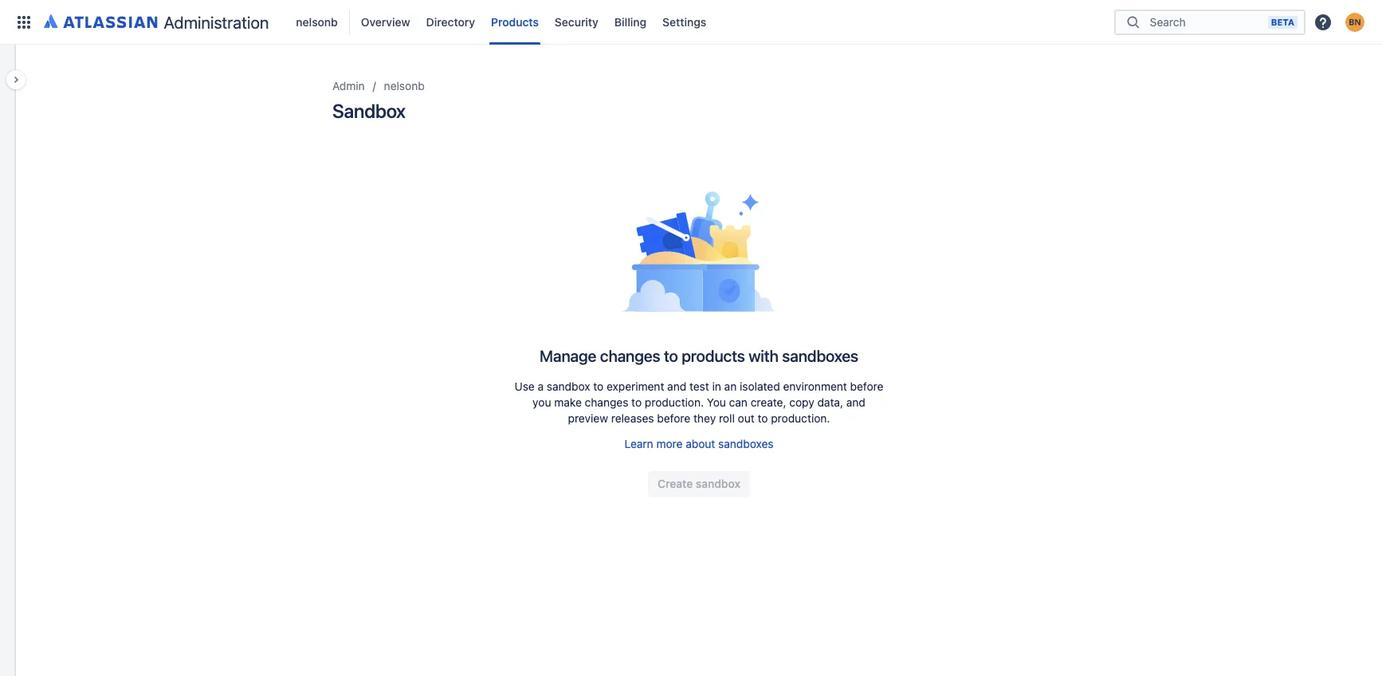 Task type: locate. For each thing, give the bounding box(es) containing it.
0 horizontal spatial sandboxes
[[719, 437, 774, 450]]

production. down copy
[[771, 411, 830, 425]]

before
[[850, 380, 884, 393], [657, 411, 691, 425]]

1 vertical spatial and
[[847, 395, 866, 409]]

0 horizontal spatial and
[[668, 380, 687, 393]]

and
[[668, 380, 687, 393], [847, 395, 866, 409]]

administration banner
[[0, 0, 1383, 45]]

releases
[[611, 411, 654, 425]]

changes
[[600, 347, 661, 365], [585, 395, 629, 409]]

nelsonb link
[[291, 9, 343, 35], [384, 77, 425, 96]]

search icon image
[[1124, 14, 1143, 30]]

products
[[682, 347, 745, 365]]

0 vertical spatial sandboxes
[[782, 347, 859, 365]]

before up more
[[657, 411, 691, 425]]

preview
[[568, 411, 608, 425]]

0 vertical spatial production.
[[645, 395, 704, 409]]

1 horizontal spatial nelsonb
[[384, 79, 425, 92]]

changes inside use a sandbox to experiment and test in an isolated environment before you make changes to production. you can create, copy data, and preview releases before they roll out to production.
[[585, 395, 629, 409]]

0 horizontal spatial nelsonb link
[[291, 9, 343, 35]]

1 horizontal spatial nelsonb link
[[384, 77, 425, 96]]

sandboxes down out
[[719, 437, 774, 450]]

0 vertical spatial nelsonb link
[[291, 9, 343, 35]]

1 vertical spatial sandboxes
[[719, 437, 774, 450]]

1 horizontal spatial and
[[847, 395, 866, 409]]

before right environment
[[850, 380, 884, 393]]

nelsonb
[[296, 15, 338, 28], [384, 79, 425, 92]]

nelsonb link left overview link
[[291, 9, 343, 35]]

to right the sandbox
[[593, 380, 604, 393]]

0 vertical spatial nelsonb
[[296, 15, 338, 28]]

sandboxes up environment
[[782, 347, 859, 365]]

learn more about sandboxes
[[625, 437, 774, 450]]

1 horizontal spatial sandboxes
[[782, 347, 859, 365]]

environment
[[783, 380, 847, 393]]

to
[[664, 347, 678, 365], [593, 380, 604, 393], [632, 395, 642, 409], [758, 411, 768, 425]]

0 vertical spatial changes
[[600, 347, 661, 365]]

directory
[[426, 15, 475, 28]]

toggle navigation image
[[0, 64, 35, 96]]

directory link
[[421, 9, 480, 35]]

manage changes to products with sandboxes
[[540, 347, 859, 365]]

and right data,
[[847, 395, 866, 409]]

nelsonb up sandbox
[[384, 79, 425, 92]]

to left products
[[664, 347, 678, 365]]

1 horizontal spatial before
[[850, 380, 884, 393]]

overview link
[[356, 9, 415, 35]]

0 horizontal spatial production.
[[645, 395, 704, 409]]

beta
[[1272, 16, 1295, 27]]

learn
[[625, 437, 654, 450]]

a
[[538, 380, 544, 393]]

production. down test
[[645, 395, 704, 409]]

can
[[729, 395, 748, 409]]

nelsonb left the overview
[[296, 15, 338, 28]]

to right out
[[758, 411, 768, 425]]

and left test
[[668, 380, 687, 393]]

0 horizontal spatial nelsonb
[[296, 15, 338, 28]]

account image
[[1346, 12, 1365, 31]]

settings
[[663, 15, 707, 28]]

test
[[690, 380, 709, 393]]

atlassian image
[[44, 11, 157, 30], [44, 11, 157, 30]]

sandboxes
[[782, 347, 859, 365], [719, 437, 774, 450]]

billing link
[[610, 9, 652, 35]]

1 vertical spatial production.
[[771, 411, 830, 425]]

0 horizontal spatial before
[[657, 411, 691, 425]]

changes up preview at the left
[[585, 395, 629, 409]]

production.
[[645, 395, 704, 409], [771, 411, 830, 425]]

nelsonb link up sandbox
[[384, 77, 425, 96]]

with
[[749, 347, 779, 365]]

1 vertical spatial nelsonb
[[384, 79, 425, 92]]

you
[[707, 395, 726, 409]]

0 vertical spatial and
[[668, 380, 687, 393]]

overview
[[361, 15, 410, 28]]

changes up experiment
[[600, 347, 661, 365]]

out
[[738, 411, 755, 425]]

Search field
[[1146, 8, 1268, 36]]

security link
[[550, 9, 603, 35]]

learn more about sandboxes link
[[625, 437, 774, 450]]

help icon image
[[1314, 12, 1333, 31]]

1 vertical spatial changes
[[585, 395, 629, 409]]



Task type: describe. For each thing, give the bounding box(es) containing it.
an
[[724, 380, 737, 393]]

1 vertical spatial before
[[657, 411, 691, 425]]

0 vertical spatial before
[[850, 380, 884, 393]]

admin
[[332, 79, 365, 92]]

about
[[686, 437, 716, 450]]

roll
[[719, 411, 735, 425]]

isolated
[[740, 380, 780, 393]]

products link
[[486, 9, 544, 35]]

sandbox
[[547, 380, 590, 393]]

1 horizontal spatial production.
[[771, 411, 830, 425]]

billing
[[615, 15, 647, 28]]

global navigation element
[[10, 0, 1115, 44]]

security
[[555, 15, 599, 28]]

administration
[[164, 12, 269, 31]]

administration link
[[38, 9, 275, 35]]

manage
[[540, 347, 597, 365]]

use a sandbox to experiment and test in an isolated environment before you make changes to production. you can create, copy data, and preview releases before they roll out to production.
[[515, 380, 884, 425]]

nelsonb inside global navigation element
[[296, 15, 338, 28]]

sandbox
[[332, 100, 406, 122]]

products
[[491, 15, 539, 28]]

copy
[[790, 395, 815, 409]]

more
[[657, 437, 683, 450]]

in
[[712, 380, 721, 393]]

nelsonb link inside global navigation element
[[291, 9, 343, 35]]

create,
[[751, 395, 787, 409]]

make
[[554, 395, 582, 409]]

appswitcher icon image
[[14, 12, 33, 31]]

you
[[533, 395, 551, 409]]

use
[[515, 380, 535, 393]]

they
[[694, 411, 716, 425]]

to down experiment
[[632, 395, 642, 409]]

1 vertical spatial nelsonb link
[[384, 77, 425, 96]]

admin link
[[332, 77, 365, 96]]

data,
[[818, 395, 844, 409]]

experiment
[[607, 380, 665, 393]]

settings link
[[658, 9, 711, 35]]



Task type: vqa. For each thing, say whether or not it's contained in the screenshot.
the right Nelsonb LINK
yes



